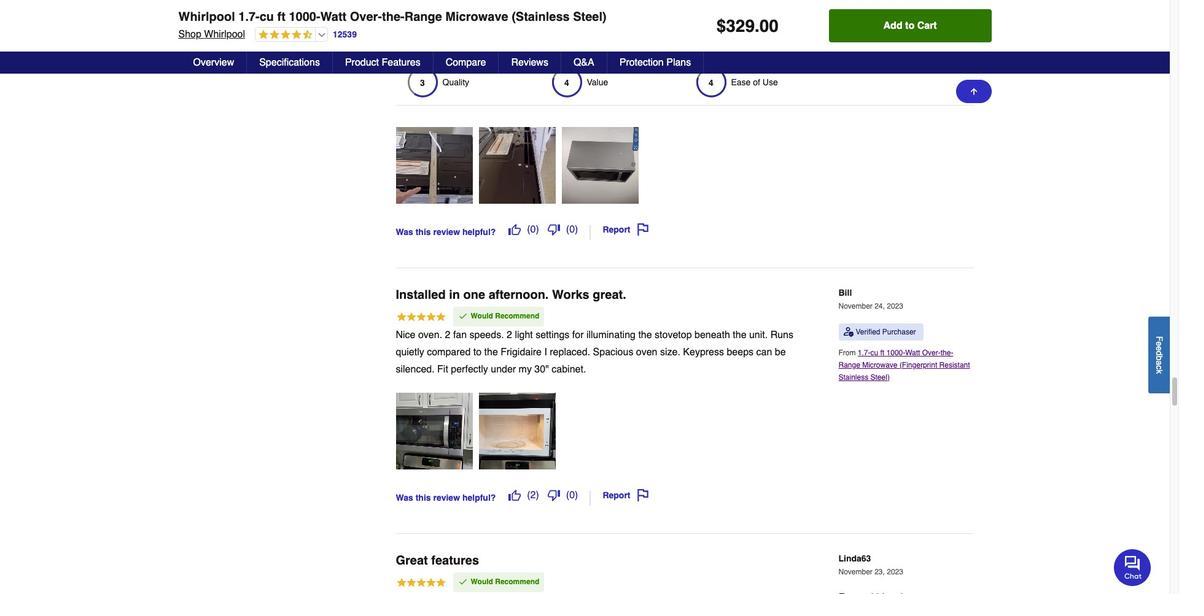 Task type: describe. For each thing, give the bounding box(es) containing it.
settings
[[536, 330, 570, 341]]

overview
[[193, 57, 234, 68]]

chat invite button image
[[1114, 549, 1152, 587]]

installed
[[396, 288, 446, 302]]

compare button
[[434, 52, 499, 74]]

quietly
[[396, 347, 424, 358]]

24,
[[875, 302, 885, 311]]

2023 for bill
[[887, 302, 904, 311]]

1000- inside 1.7-cu ft 1000-watt over-the- range microwave (fingerprint resistant stainless steel)
[[887, 349, 906, 357]]

thumb down image for ( 0 )
[[548, 224, 560, 236]]

afternoon.
[[489, 288, 549, 302]]

i
[[545, 347, 547, 358]]

0 horizontal spatial over-
[[350, 10, 382, 24]]

features
[[382, 57, 421, 68]]

beneath
[[695, 330, 730, 341]]

flag image for ( 2 )
[[637, 490, 649, 502]]

a
[[1155, 361, 1165, 365]]

cu inside 1.7-cu ft 1000-watt over-the- range microwave (fingerprint resistant stainless steel)
[[871, 349, 879, 357]]

size.
[[660, 347, 681, 358]]

light
[[515, 330, 533, 341]]

verified purchaser
[[856, 328, 916, 337]]

( 0 ) for ( 0 )
[[566, 224, 578, 235]]

1 horizontal spatial 2
[[507, 330, 512, 341]]

thumb down image for ( 2 )
[[548, 490, 560, 502]]

was this review helpful? for ( 2 )
[[396, 493, 496, 503]]

2 horizontal spatial 2
[[531, 490, 536, 501]]

installed in one afternoon. works great.
[[396, 288, 626, 302]]

0 horizontal spatial steel)
[[573, 10, 607, 24]]

shop whirlpool
[[178, 29, 245, 40]]

value
[[587, 77, 608, 87]]

read
[[411, 23, 435, 34]]

november for bill
[[839, 302, 873, 311]]

1.7-cu ft 1000-watt over-the- range microwave (fingerprint resistant stainless steel) link
[[839, 349, 970, 382]]

unit.
[[749, 330, 768, 341]]

be
[[775, 347, 786, 358]]

keypress
[[683, 347, 724, 358]]

$ 329 . 00
[[717, 16, 779, 36]]

checkmark image for in
[[458, 311, 468, 321]]

great features
[[396, 554, 479, 568]]

for
[[572, 330, 584, 341]]

) for thumb down icon related to ( 2 )
[[575, 490, 578, 501]]

to inside nice oven. 2 fan speeds. 2 light settings for illuminating the stovetop beneath the unit. runs quietly compared to the frigidaire i replaced. spacious oven size. keypress beeps can be silenced. fit perfectly under my 30" cabinet.
[[474, 347, 482, 358]]

0 horizontal spatial 1.7-
[[239, 10, 260, 24]]

perfectly
[[451, 364, 488, 375]]

f e e d b a c k
[[1155, 336, 1165, 374]]

shop
[[178, 29, 201, 40]]

quality
[[443, 77, 469, 87]]

) for ( 0 ) thumb down icon
[[575, 224, 578, 235]]

frigidaire
[[501, 347, 542, 358]]

4 for value
[[565, 78, 569, 88]]

12539
[[333, 29, 357, 39]]

(fingerprint
[[900, 361, 938, 370]]

plans
[[667, 57, 691, 68]]

linda63
[[839, 554, 871, 564]]

d
[[1155, 351, 1165, 356]]

specifications
[[259, 57, 320, 68]]

reviews
[[511, 57, 549, 68]]

compared
[[427, 347, 471, 358]]

review for ( 2 )
[[433, 493, 460, 503]]

under
[[491, 364, 516, 375]]

0 horizontal spatial the
[[484, 347, 498, 358]]

was for ( 0 )
[[396, 227, 413, 237]]

report for ( 2 )
[[603, 491, 631, 501]]

features
[[431, 554, 479, 568]]

3
[[420, 78, 425, 88]]

overview button
[[181, 52, 247, 74]]

runs
[[771, 330, 794, 341]]

illuminating
[[587, 330, 636, 341]]

0 horizontal spatial microwave
[[446, 10, 508, 24]]

5 stars image for installed
[[396, 311, 446, 325]]

5 stars image for great
[[396, 577, 446, 591]]

b
[[1155, 356, 1165, 361]]

can
[[757, 347, 772, 358]]

https://photos us.bazaarvoice.com/photo/2/cghvdg86bg93zxm/8c98207e 3d9f 51b3 88ad dd1c9c991ad1 image
[[479, 393, 556, 470]]

fan
[[453, 330, 467, 341]]

over- inside 1.7-cu ft 1000-watt over-the- range microwave (fingerprint resistant stainless steel)
[[923, 349, 941, 357]]

4.5 stars image
[[256, 29, 313, 41]]

https://photos us.bazaarvoice.com/photo/2/cghvdg86bg93zxm/07dbdf0b 5e75 5258 998c c909aaefb203 image
[[396, 127, 473, 204]]

( 0 ) for ( 2 )
[[566, 490, 578, 501]]

whirlpool 1.7-cu ft 1000-watt over-the-range microwave (stainless steel)
[[178, 10, 607, 24]]

report for ( 0 )
[[603, 225, 631, 235]]

$
[[717, 16, 726, 36]]

( for ( 0 ) thumb down icon
[[566, 224, 570, 235]]

add to cart button
[[829, 9, 992, 42]]

329
[[726, 16, 755, 36]]

0 vertical spatial whirlpool
[[178, 10, 235, 24]]

this for ( 0 )
[[416, 227, 431, 237]]

2023 for linda63
[[887, 568, 904, 577]]

product features button
[[333, 52, 434, 74]]

resistant
[[940, 361, 970, 370]]

1 horizontal spatial the
[[639, 330, 652, 341]]

speeds.
[[470, 330, 504, 341]]

00
[[760, 16, 779, 36]]

add to cart
[[884, 20, 937, 31]]

cart
[[918, 20, 937, 31]]

from
[[839, 349, 858, 357]]

2 e from the top
[[1155, 346, 1165, 351]]

1.7-cu ft 1000-watt over-the- range microwave (fingerprint resistant stainless steel)
[[839, 349, 970, 382]]

to inside button
[[906, 20, 915, 31]]

would recommend for in
[[471, 312, 540, 321]]

microwave inside 1.7-cu ft 1000-watt over-the- range microwave (fingerprint resistant stainless steel)
[[863, 361, 898, 370]]

https://photos us.bazaarvoice.com/photo/2/cghvdg86bg93zxm/e249ec21 832c 5b92 a177 1c8046b98892 image
[[479, 127, 556, 204]]

) for "thumb up" image for ( 0 )
[[536, 224, 539, 235]]

1.7- inside 1.7-cu ft 1000-watt over-the- range microwave (fingerprint resistant stainless steel)
[[858, 349, 871, 357]]

k
[[1155, 370, 1165, 374]]

protection plans button
[[607, 52, 704, 74]]

0 for ( 0 )
[[570, 224, 575, 235]]

reviews button
[[499, 52, 561, 74]]

would for features
[[471, 578, 493, 587]]

https://photos us.bazaarvoice.com/photo/2/cghvdg86bg93zxm/26a070a0 0125 58c8 a644 204af31df66d image
[[396, 393, 473, 470]]

q&a
[[574, 57, 595, 68]]

plus image
[[397, 23, 406, 33]]

0 horizontal spatial 2
[[445, 330, 451, 341]]

2 horizontal spatial the
[[733, 330, 747, 341]]

recommend for in
[[495, 312, 540, 321]]

checkmark image for features
[[458, 577, 468, 587]]

protection plans
[[620, 57, 691, 68]]

great
[[396, 554, 428, 568]]

more
[[438, 23, 462, 34]]

use
[[763, 77, 778, 87]]

recommend for features
[[495, 578, 540, 587]]

add
[[884, 20, 903, 31]]

f
[[1155, 336, 1165, 342]]

.
[[755, 16, 760, 36]]

replaced.
[[550, 347, 590, 358]]

cabinet.
[[552, 364, 586, 375]]



Task type: locate. For each thing, give the bounding box(es) containing it.
0 vertical spatial would
[[471, 312, 493, 321]]

november down linda63
[[839, 568, 873, 577]]

nice
[[396, 330, 416, 341]]

would recommend for features
[[471, 578, 540, 587]]

ft inside 1.7-cu ft 1000-watt over-the- range microwave (fingerprint resistant stainless steel)
[[881, 349, 885, 357]]

e up d
[[1155, 342, 1165, 346]]

product
[[345, 57, 379, 68]]

1 vertical spatial was
[[396, 493, 413, 503]]

helpful? for ( 0 )
[[463, 227, 496, 237]]

0 horizontal spatial ft
[[277, 10, 286, 24]]

ft up 4.5 stars image
[[277, 10, 286, 24]]

was this review helpful? for ( 0 )
[[396, 227, 496, 237]]

0 horizontal spatial watt
[[320, 10, 347, 24]]

1000- down purchaser
[[887, 349, 906, 357]]

1 report from the top
[[603, 225, 631, 235]]

the up beeps
[[733, 330, 747, 341]]

whirlpool up overview button
[[204, 29, 245, 40]]

1 vertical spatial microwave
[[863, 361, 898, 370]]

1 vertical spatial this
[[416, 493, 431, 503]]

microwave
[[446, 10, 508, 24], [863, 361, 898, 370]]

1 4 from the left
[[565, 78, 569, 88]]

thumb down image
[[548, 224, 560, 236], [548, 490, 560, 502]]

1 was from the top
[[396, 227, 413, 237]]

1 vertical spatial would recommend
[[471, 578, 540, 587]]

in
[[449, 288, 460, 302]]

2 report from the top
[[603, 491, 631, 501]]

would down features
[[471, 578, 493, 587]]

was this review helpful?
[[396, 227, 496, 237], [396, 493, 496, 503]]

4 down q&a button
[[565, 78, 569, 88]]

helpful? for ( 2 )
[[463, 493, 496, 503]]

over-
[[350, 10, 382, 24], [923, 349, 941, 357]]

verified
[[856, 328, 881, 337]]

watt
[[320, 10, 347, 24], [906, 349, 921, 357]]

would recommend down installed in one afternoon. works great.
[[471, 312, 540, 321]]

0 horizontal spatial cu
[[260, 10, 274, 24]]

works
[[552, 288, 590, 302]]

f e e d b a c k button
[[1149, 317, 1170, 394]]

2 4 from the left
[[709, 78, 714, 88]]

1 vertical spatial was this review helpful?
[[396, 493, 496, 503]]

0 vertical spatial report button
[[599, 219, 653, 240]]

0 vertical spatial 2023
[[887, 302, 904, 311]]

checkmark image down features
[[458, 577, 468, 587]]

0 vertical spatial 5 stars image
[[396, 311, 446, 325]]

checkmark image
[[458, 311, 468, 321], [458, 577, 468, 587]]

great.
[[593, 288, 626, 302]]

c
[[1155, 365, 1165, 370]]

0 vertical spatial steel)
[[573, 10, 607, 24]]

4 left ease
[[709, 78, 714, 88]]

1 vertical spatial over-
[[923, 349, 941, 357]]

november for linda63
[[839, 568, 873, 577]]

report button for ( 0 )
[[599, 219, 653, 240]]

0 vertical spatial 1000-
[[289, 10, 320, 24]]

steel) right stainless
[[871, 373, 890, 382]]

https://photos us.bazaarvoice.com/photo/2/cghvdg86bg93zxm/3280d84f 5bee 5c99 83c2 801c03ee0c5b image
[[562, 127, 639, 204]]

fit
[[437, 364, 448, 375]]

1 vertical spatial report
[[603, 491, 631, 501]]

watt inside 1.7-cu ft 1000-watt over-the- range microwave (fingerprint resistant stainless steel)
[[906, 349, 921, 357]]

2 would from the top
[[471, 578, 493, 587]]

protection
[[620, 57, 664, 68]]

1 flag image from the top
[[637, 224, 649, 236]]

linda63 november 23, 2023
[[839, 554, 904, 577]]

2 checkmark image from the top
[[458, 577, 468, 587]]

1 vertical spatial thumb up image
[[509, 490, 521, 502]]

1 vertical spatial review
[[433, 493, 460, 503]]

0 vertical spatial over-
[[350, 10, 382, 24]]

5 stars image up oven.
[[396, 311, 446, 325]]

0 horizontal spatial 1000-
[[289, 10, 320, 24]]

of
[[753, 77, 761, 87]]

over- up 12539
[[350, 10, 382, 24]]

1 vertical spatial checkmark image
[[458, 577, 468, 587]]

the- up resistant
[[941, 349, 954, 357]]

whirlpool
[[178, 10, 235, 24], [204, 29, 245, 40]]

1 vertical spatial whirlpool
[[204, 29, 245, 40]]

specifications button
[[247, 52, 333, 74]]

( for "thumb up" image corresponding to ( 2 )
[[527, 490, 531, 501]]

the- inside 1.7-cu ft 1000-watt over-the- range microwave (fingerprint resistant stainless steel)
[[941, 349, 954, 357]]

1 vertical spatial cu
[[871, 349, 879, 357]]

1 would recommend from the top
[[471, 312, 540, 321]]

0 vertical spatial this
[[416, 227, 431, 237]]

cu
[[260, 10, 274, 24], [871, 349, 879, 357]]

november
[[839, 302, 873, 311], [839, 568, 873, 577]]

) for "thumb up" image corresponding to ( 2 )
[[536, 490, 539, 501]]

1 horizontal spatial microwave
[[863, 361, 898, 370]]

q&a button
[[561, 52, 607, 74]]

thumb up image for ( 2 )
[[509, 490, 521, 502]]

was for ( 2 )
[[396, 493, 413, 503]]

0 vertical spatial 1.7-
[[239, 10, 260, 24]]

5 stars image down great
[[396, 577, 446, 591]]

steel) inside 1.7-cu ft 1000-watt over-the- range microwave (fingerprint resistant stainless steel)
[[871, 373, 890, 382]]

review
[[433, 227, 460, 237], [433, 493, 460, 503]]

1 thumb down image from the top
[[548, 224, 560, 236]]

watt up (fingerprint at right bottom
[[906, 349, 921, 357]]

1 vertical spatial 1.7-
[[858, 349, 871, 357]]

1 horizontal spatial the-
[[941, 349, 954, 357]]

1 5 stars image from the top
[[396, 311, 446, 325]]

30"
[[535, 364, 549, 375]]

1 was this review helpful? from the top
[[396, 227, 496, 237]]

0 vertical spatial november
[[839, 302, 873, 311]]

1 horizontal spatial watt
[[906, 349, 921, 357]]

1 november from the top
[[839, 302, 873, 311]]

helpful?
[[463, 227, 496, 237], [463, 493, 496, 503]]

1 this from the top
[[416, 227, 431, 237]]

1 vertical spatial steel)
[[871, 373, 890, 382]]

would recommend down features
[[471, 578, 540, 587]]

would for in
[[471, 312, 493, 321]]

2023 inside bill november 24, 2023
[[887, 302, 904, 311]]

compare
[[446, 57, 486, 68]]

0 vertical spatial review
[[433, 227, 460, 237]]

0 horizontal spatial 4
[[565, 78, 569, 88]]

stovetop
[[655, 330, 692, 341]]

verified purchaser icon image
[[844, 327, 854, 337]]

1 horizontal spatial over-
[[923, 349, 941, 357]]

1.7-
[[239, 10, 260, 24], [858, 349, 871, 357]]

to up perfectly
[[474, 347, 482, 358]]

1 helpful? from the top
[[463, 227, 496, 237]]

0 vertical spatial would recommend
[[471, 312, 540, 321]]

0 horizontal spatial to
[[474, 347, 482, 358]]

1 vertical spatial watt
[[906, 349, 921, 357]]

1 horizontal spatial steel)
[[871, 373, 890, 382]]

ease of use
[[731, 77, 778, 87]]

checkmark image up fan
[[458, 311, 468, 321]]

2 review from the top
[[433, 493, 460, 503]]

0 vertical spatial checkmark image
[[458, 311, 468, 321]]

whirlpool up shop whirlpool
[[178, 10, 235, 24]]

1 2023 from the top
[[887, 302, 904, 311]]

2 would recommend from the top
[[471, 578, 540, 587]]

23,
[[875, 568, 885, 577]]

the
[[639, 330, 652, 341], [733, 330, 747, 341], [484, 347, 498, 358]]

the-
[[382, 10, 405, 24], [941, 349, 954, 357]]

1 horizontal spatial 1.7-
[[858, 349, 871, 357]]

1 vertical spatial 2023
[[887, 568, 904, 577]]

thumb up image for ( 0 )
[[509, 224, 521, 236]]

spacious
[[593, 347, 634, 358]]

4
[[565, 78, 569, 88], [709, 78, 714, 88]]

oven
[[636, 347, 658, 358]]

0 vertical spatial recommend
[[495, 312, 540, 321]]

report button
[[599, 219, 653, 240], [599, 485, 653, 506]]

microwave up compare button
[[446, 10, 508, 24]]

to
[[906, 20, 915, 31], [474, 347, 482, 358]]

0 vertical spatial was
[[396, 227, 413, 237]]

report button for ( 2 )
[[599, 485, 653, 506]]

( 2 )
[[527, 490, 539, 501]]

0 horizontal spatial the-
[[382, 10, 405, 24]]

ft down verified purchaser
[[881, 349, 885, 357]]

november inside the linda63 november 23, 2023
[[839, 568, 873, 577]]

watt up 12539
[[320, 10, 347, 24]]

1 report button from the top
[[599, 219, 653, 240]]

ease
[[731, 77, 751, 87]]

2 recommend from the top
[[495, 578, 540, 587]]

1 horizontal spatial ft
[[881, 349, 885, 357]]

1 e from the top
[[1155, 342, 1165, 346]]

read more button
[[396, 18, 462, 38]]

1 horizontal spatial cu
[[871, 349, 879, 357]]

range inside 1.7-cu ft 1000-watt over-the- range microwave (fingerprint resistant stainless steel)
[[839, 361, 861, 370]]

1 vertical spatial to
[[474, 347, 482, 358]]

1 vertical spatial 1000-
[[887, 349, 906, 357]]

would up speeds. on the bottom of the page
[[471, 312, 493, 321]]

0 vertical spatial thumb down image
[[548, 224, 560, 236]]

1 vertical spatial the-
[[941, 349, 954, 357]]

2023 right 23,
[[887, 568, 904, 577]]

e up the b
[[1155, 346, 1165, 351]]

1 horizontal spatial to
[[906, 20, 915, 31]]

(stainless
[[512, 10, 570, 24]]

one
[[464, 288, 485, 302]]

beeps
[[727, 347, 754, 358]]

bill november 24, 2023
[[839, 288, 904, 311]]

1000- up 4.5 stars image
[[289, 10, 320, 24]]

1.7- up 4.5 stars image
[[239, 10, 260, 24]]

1 vertical spatial range
[[839, 361, 861, 370]]

2 thumb down image from the top
[[548, 490, 560, 502]]

1 vertical spatial report button
[[599, 485, 653, 506]]

1.7- down verified
[[858, 349, 871, 357]]

( for thumb down icon related to ( 2 )
[[566, 490, 570, 501]]

flag image
[[637, 224, 649, 236], [637, 490, 649, 502]]

nice oven. 2 fan speeds. 2 light settings for illuminating the stovetop beneath the unit. runs quietly compared to the frigidaire i replaced. spacious oven size. keypress beeps can be silenced. fit perfectly under my 30" cabinet.
[[396, 330, 794, 375]]

1 would from the top
[[471, 312, 493, 321]]

4 for ease of use
[[709, 78, 714, 88]]

my
[[519, 364, 532, 375]]

1 vertical spatial ft
[[881, 349, 885, 357]]

1 thumb up image from the top
[[509, 224, 521, 236]]

oven.
[[418, 330, 442, 341]]

steel) up q&a button
[[573, 10, 607, 24]]

0 vertical spatial flag image
[[637, 224, 649, 236]]

2 flag image from the top
[[637, 490, 649, 502]]

(
[[527, 224, 531, 235], [566, 224, 570, 235], [527, 490, 531, 501], [566, 490, 570, 501]]

( for "thumb up" image for ( 0 )
[[527, 224, 531, 235]]

1 horizontal spatial range
[[839, 361, 861, 370]]

flag image for ( 0 )
[[637, 224, 649, 236]]

2 helpful? from the top
[[463, 493, 496, 503]]

1 review from the top
[[433, 227, 460, 237]]

1 vertical spatial recommend
[[495, 578, 540, 587]]

1 vertical spatial helpful?
[[463, 493, 496, 503]]

november down bill in the right of the page
[[839, 302, 873, 311]]

2 thumb up image from the top
[[509, 490, 521, 502]]

0 vertical spatial thumb up image
[[509, 224, 521, 236]]

)
[[536, 224, 539, 235], [575, 224, 578, 235], [536, 490, 539, 501], [575, 490, 578, 501]]

would recommend
[[471, 312, 540, 321], [471, 578, 540, 587]]

this
[[416, 227, 431, 237], [416, 493, 431, 503]]

0 vertical spatial was this review helpful?
[[396, 227, 496, 237]]

arrow up image
[[969, 87, 979, 96]]

2 was from the top
[[396, 493, 413, 503]]

the down speeds. on the bottom of the page
[[484, 347, 498, 358]]

1 vertical spatial would
[[471, 578, 493, 587]]

2 was this review helpful? from the top
[[396, 493, 496, 503]]

was
[[396, 227, 413, 237], [396, 493, 413, 503]]

1 horizontal spatial 4
[[709, 78, 714, 88]]

cu down verified
[[871, 349, 879, 357]]

1 checkmark image from the top
[[458, 311, 468, 321]]

1 horizontal spatial 1000-
[[887, 349, 906, 357]]

0 vertical spatial report
[[603, 225, 631, 235]]

1 vertical spatial flag image
[[637, 490, 649, 502]]

0 vertical spatial the-
[[382, 10, 405, 24]]

e
[[1155, 342, 1165, 346], [1155, 346, 1165, 351]]

november inside bill november 24, 2023
[[839, 302, 873, 311]]

read more
[[411, 23, 462, 34]]

2 november from the top
[[839, 568, 873, 577]]

0 vertical spatial to
[[906, 20, 915, 31]]

2 5 stars image from the top
[[396, 577, 446, 591]]

2023 right the '24,'
[[887, 302, 904, 311]]

0 vertical spatial cu
[[260, 10, 274, 24]]

cu up 4.5 stars image
[[260, 10, 274, 24]]

this for ( 2 )
[[416, 493, 431, 503]]

would
[[471, 312, 493, 321], [471, 578, 493, 587]]

1 vertical spatial november
[[839, 568, 873, 577]]

0 vertical spatial watt
[[320, 10, 347, 24]]

to right add
[[906, 20, 915, 31]]

2023 inside the linda63 november 23, 2023
[[887, 568, 904, 577]]

1 vertical spatial thumb down image
[[548, 490, 560, 502]]

0 vertical spatial range
[[405, 10, 442, 24]]

microwave up stainless
[[863, 361, 898, 370]]

2 report button from the top
[[599, 485, 653, 506]]

0 vertical spatial helpful?
[[463, 227, 496, 237]]

0 horizontal spatial range
[[405, 10, 442, 24]]

over- up (fingerprint at right bottom
[[923, 349, 941, 357]]

0 vertical spatial microwave
[[446, 10, 508, 24]]

2 this from the top
[[416, 493, 431, 503]]

the- left the read
[[382, 10, 405, 24]]

0 vertical spatial ft
[[277, 10, 286, 24]]

the up oven
[[639, 330, 652, 341]]

review for ( 0 )
[[433, 227, 460, 237]]

stainless
[[839, 373, 869, 382]]

1 vertical spatial 5 stars image
[[396, 577, 446, 591]]

silenced.
[[396, 364, 435, 375]]

thumb up image
[[509, 224, 521, 236], [509, 490, 521, 502]]

0 for ( 2 )
[[570, 490, 575, 501]]

5 stars image
[[396, 311, 446, 325], [396, 577, 446, 591]]

2 2023 from the top
[[887, 568, 904, 577]]

1 recommend from the top
[[495, 312, 540, 321]]



Task type: vqa. For each thing, say whether or not it's contained in the screenshot.
Augers, Plungers & Drain Openers link
no



